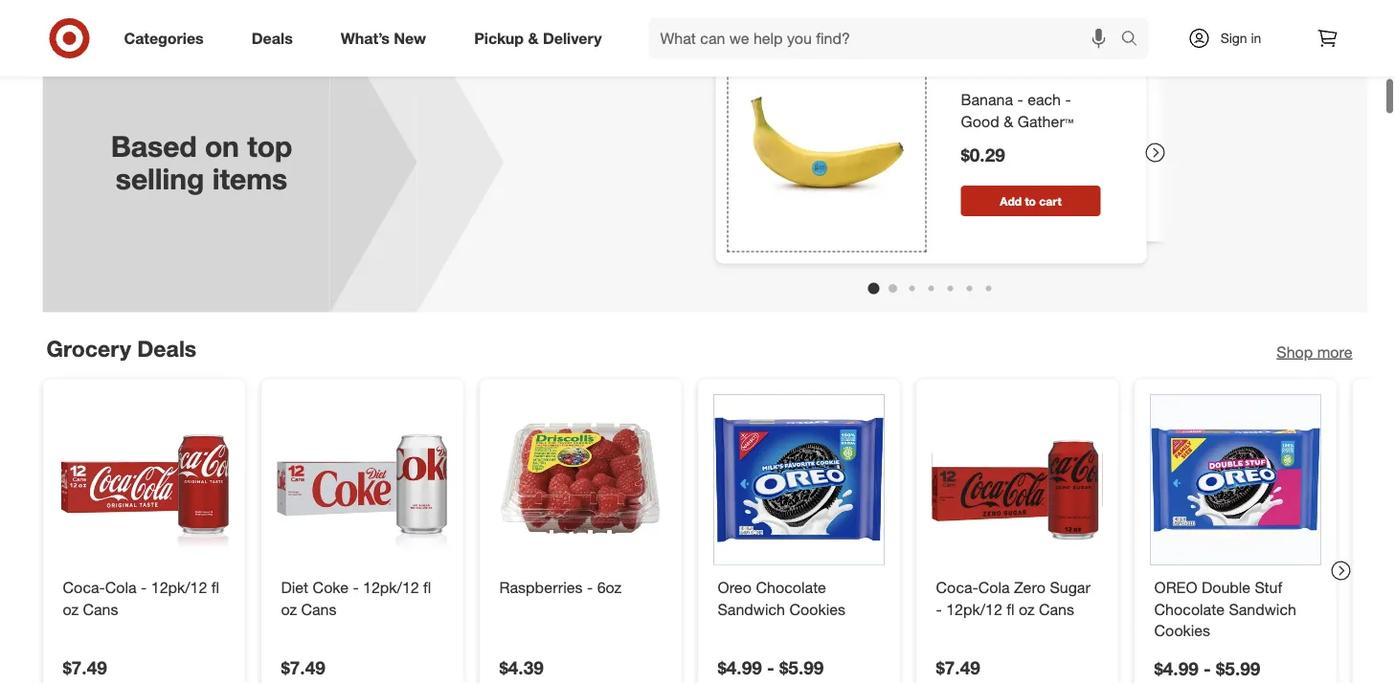 Task type: describe. For each thing, give the bounding box(es) containing it.
$5.99 for cookies
[[780, 657, 824, 679]]

pickup
[[474, 29, 524, 47]]

coca-cola zero sugar - 12pk/12 fl oz cans
[[936, 578, 1091, 619]]

cans for cola
[[83, 600, 118, 619]]

$4.99 for oreo chocolate sandwich cookies
[[718, 657, 762, 679]]

0 horizontal spatial deals
[[137, 336, 197, 363]]

raspberries - 6oz
[[500, 578, 622, 597]]

cans inside coca-cola zero sugar - 12pk/12 fl oz cans
[[1039, 600, 1075, 619]]

based
[[111, 128, 197, 163]]

search
[[1113, 31, 1159, 49]]

items
[[212, 162, 288, 196]]

banana
[[961, 90, 1014, 109]]

oreo
[[718, 578, 752, 597]]

- inside coca-cola - 12pk/12 fl oz cans
[[141, 578, 147, 597]]

shop more
[[1277, 343, 1353, 362]]

coca-cola - 12pk/12 fl oz cans link
[[63, 577, 226, 621]]

deals link
[[235, 17, 317, 59]]

banana - each - good & gather™ link
[[961, 89, 1101, 133]]

raspberries
[[500, 578, 583, 597]]

cans for coke
[[301, 600, 337, 619]]

oreo double stuf chocolate sandwich cookies
[[1155, 578, 1297, 641]]

$0.29 add to cart
[[961, 144, 1062, 209]]

$4.99 for oreo double stuf chocolate sandwich cookies
[[1155, 658, 1199, 680]]

& inside 'banana - each - good & gather™'
[[1004, 112, 1014, 131]]

add to cart button
[[961, 186, 1101, 217]]

what's new
[[341, 29, 426, 47]]

sign in link
[[1172, 17, 1292, 59]]

zero
[[1014, 578, 1046, 597]]

what's
[[341, 29, 390, 47]]

coke
[[313, 578, 349, 597]]

cola for cans
[[105, 578, 137, 597]]

more
[[1318, 343, 1353, 362]]

shop more button
[[1277, 342, 1353, 363]]

cookies inside oreo double stuf chocolate sandwich cookies
[[1155, 622, 1211, 641]]

diet coke - 12pk/12 fl oz cans
[[281, 578, 431, 619]]

oreo double stuf chocolate sandwich cookies link
[[1155, 577, 1318, 643]]

raspberries - 6oz link
[[500, 577, 662, 599]]

diet coke - 12pk/12 fl oz cans link
[[281, 577, 444, 621]]

pickup & delivery
[[474, 29, 602, 47]]

fl for diet coke - 12pk/12 fl oz cans
[[423, 578, 431, 597]]

cookies inside oreo chocolate sandwich cookies
[[790, 600, 846, 619]]

- inside coca-cola zero sugar - 12pk/12 fl oz cans
[[936, 600, 942, 619]]

pickup & delivery link
[[458, 17, 626, 59]]

sugar
[[1050, 578, 1091, 597]]

$5.99 for chocolate
[[1217, 658, 1261, 680]]

banana - each - good & gather™
[[961, 90, 1074, 131]]

oreo
[[1155, 578, 1198, 597]]

add
[[1000, 194, 1022, 209]]



Task type: vqa. For each thing, say whether or not it's contained in the screenshot.


Task type: locate. For each thing, give the bounding box(es) containing it.
What can we help you find? suggestions appear below search field
[[649, 17, 1126, 59]]

& right pickup
[[528, 29, 539, 47]]

cans inside diet coke - 12pk/12 fl oz cans
[[301, 600, 337, 619]]

fl inside coca-cola zero sugar - 12pk/12 fl oz cans
[[1007, 600, 1015, 619]]

0 horizontal spatial $4.99
[[718, 657, 762, 679]]

diet
[[281, 578, 309, 597]]

coca- for 12pk/12
[[936, 578, 979, 597]]

1 $4.99 - $5.99 from the left
[[718, 657, 824, 679]]

1 horizontal spatial cookies
[[1155, 622, 1211, 641]]

oz for coca-cola - 12pk/12 fl oz cans
[[63, 600, 79, 619]]

$4.99 down oreo double stuf chocolate sandwich cookies on the bottom right of the page
[[1155, 658, 1199, 680]]

12pk/12 for diet coke - 12pk/12 fl oz cans
[[363, 578, 419, 597]]

0 horizontal spatial oz
[[63, 600, 79, 619]]

0 vertical spatial cookies
[[790, 600, 846, 619]]

oreo double stuf chocolate sandwich cookies image
[[1151, 395, 1321, 566], [1151, 395, 1321, 566]]

2 $4.99 from the left
[[1155, 658, 1199, 680]]

1 $4.99 from the left
[[718, 657, 762, 679]]

12pk/12 inside diet coke - 12pk/12 fl oz cans
[[363, 578, 419, 597]]

categories link
[[108, 17, 228, 59]]

$7.49 down coca-cola - 12pk/12 fl oz cans
[[63, 657, 107, 679]]

sandwich down stuf
[[1229, 600, 1297, 619]]

2 cans from the left
[[301, 600, 337, 619]]

$4.99 - $5.99
[[718, 657, 824, 679], [1155, 658, 1261, 680]]

& right good
[[1004, 112, 1014, 131]]

$4.39
[[500, 657, 544, 679]]

cola inside coca-cola zero sugar - 12pk/12 fl oz cans
[[979, 578, 1010, 597]]

2 oz from the left
[[281, 600, 297, 619]]

1 horizontal spatial fl
[[423, 578, 431, 597]]

oreo chocolate sandwich cookies image
[[714, 395, 885, 566], [714, 395, 885, 566]]

1 vertical spatial cookies
[[1155, 622, 1211, 641]]

12pk/12 inside coca-cola - 12pk/12 fl oz cans
[[151, 578, 207, 597]]

oz inside coca-cola zero sugar - 12pk/12 fl oz cans
[[1019, 600, 1035, 619]]

$7.49 down coca-cola zero sugar - 12pk/12 fl oz cans
[[936, 657, 981, 679]]

0 vertical spatial deals
[[252, 29, 293, 47]]

sign
[[1221, 30, 1248, 46]]

deals left what's
[[252, 29, 293, 47]]

$4.99 - $5.99 for chocolate
[[1155, 658, 1261, 680]]

cola
[[105, 578, 137, 597], [979, 578, 1010, 597]]

2 horizontal spatial 12pk/12
[[947, 600, 1003, 619]]

-
[[1018, 90, 1024, 109], [1066, 90, 1072, 109], [141, 578, 147, 597], [353, 578, 359, 597], [587, 578, 593, 597], [936, 600, 942, 619], [767, 657, 775, 679], [1204, 658, 1212, 680]]

1 $7.49 from the left
[[63, 657, 107, 679]]

12pk/12 inside coca-cola zero sugar - 12pk/12 fl oz cans
[[947, 600, 1003, 619]]

2 horizontal spatial $7.49
[[936, 657, 981, 679]]

0 horizontal spatial 12pk/12
[[151, 578, 207, 597]]

1 horizontal spatial coca-
[[936, 578, 979, 597]]

chocolate down oreo
[[1155, 600, 1225, 619]]

on
[[205, 128, 239, 163]]

coca- inside coca-cola - 12pk/12 fl oz cans
[[63, 578, 105, 597]]

oz inside diet coke - 12pk/12 fl oz cans
[[281, 600, 297, 619]]

0 horizontal spatial cookies
[[790, 600, 846, 619]]

deals
[[252, 29, 293, 47], [137, 336, 197, 363]]

in
[[1251, 30, 1262, 46]]

2 $7.49 from the left
[[281, 657, 325, 679]]

grocery deals
[[46, 336, 197, 363]]

1 horizontal spatial oz
[[281, 600, 297, 619]]

double
[[1202, 578, 1251, 597]]

1 oz from the left
[[63, 600, 79, 619]]

0 vertical spatial chocolate
[[756, 578, 827, 597]]

grocery
[[46, 336, 131, 363]]

deals inside 'link'
[[252, 29, 293, 47]]

1 horizontal spatial chocolate
[[1155, 600, 1225, 619]]

coca-cola zero sugar - 12pk/12 fl oz cans image
[[932, 395, 1103, 566], [932, 395, 1103, 566]]

oreo chocolate sandwich cookies link
[[718, 577, 881, 621]]

2 sandwich from the left
[[1229, 600, 1297, 619]]

1 cola from the left
[[105, 578, 137, 597]]

12pk/12
[[151, 578, 207, 597], [363, 578, 419, 597], [947, 600, 1003, 619]]

1 cans from the left
[[83, 600, 118, 619]]

1 horizontal spatial 12pk/12
[[363, 578, 419, 597]]

categories
[[124, 29, 204, 47]]

3 $7.49 from the left
[[936, 657, 981, 679]]

$5.99 down the oreo double stuf chocolate sandwich cookies link
[[1217, 658, 1261, 680]]

1 horizontal spatial cans
[[301, 600, 337, 619]]

1 vertical spatial chocolate
[[1155, 600, 1225, 619]]

gather™
[[1018, 112, 1074, 131]]

cart
[[1040, 194, 1062, 209]]

what's new link
[[324, 17, 450, 59]]

$5.99 down the oreo chocolate sandwich cookies link
[[780, 657, 824, 679]]

oreo chocolate sandwich cookies
[[718, 578, 846, 619]]

2 horizontal spatial fl
[[1007, 600, 1015, 619]]

oz
[[63, 600, 79, 619], [281, 600, 297, 619], [1019, 600, 1035, 619]]

3 oz from the left
[[1019, 600, 1035, 619]]

deals right grocery
[[137, 336, 197, 363]]

fl for coca-cola - 12pk/12 fl oz cans
[[212, 578, 219, 597]]

0 horizontal spatial cola
[[105, 578, 137, 597]]

sandwich down oreo
[[718, 600, 785, 619]]

0 horizontal spatial $5.99
[[780, 657, 824, 679]]

$7.49 for coca-cola zero sugar - 12pk/12 fl oz cans
[[936, 657, 981, 679]]

chocolate right oreo
[[756, 578, 827, 597]]

search button
[[1113, 17, 1159, 63]]

& inside 'link'
[[528, 29, 539, 47]]

- inside diet coke - 12pk/12 fl oz cans
[[353, 578, 359, 597]]

0 vertical spatial &
[[528, 29, 539, 47]]

2 $5.99 from the left
[[1217, 658, 1261, 680]]

1 vertical spatial deals
[[137, 336, 197, 363]]

$7.49
[[63, 657, 107, 679], [281, 657, 325, 679], [936, 657, 981, 679]]

coca- inside coca-cola zero sugar - 12pk/12 fl oz cans
[[936, 578, 979, 597]]

2 cola from the left
[[979, 578, 1010, 597]]

stuf
[[1255, 578, 1283, 597]]

6oz
[[597, 578, 622, 597]]

2 horizontal spatial cans
[[1039, 600, 1075, 619]]

$4.99
[[718, 657, 762, 679], [1155, 658, 1199, 680]]

fl inside diet coke - 12pk/12 fl oz cans
[[423, 578, 431, 597]]

cola inside coca-cola - 12pk/12 fl oz cans
[[105, 578, 137, 597]]

top
[[247, 128, 292, 163]]

$4.99 down oreo
[[718, 657, 762, 679]]

sandwich inside oreo double stuf chocolate sandwich cookies
[[1229, 600, 1297, 619]]

coca-cola zero sugar - 12pk/12 fl oz cans link
[[936, 577, 1099, 621]]

chocolate inside oreo double stuf chocolate sandwich cookies
[[1155, 600, 1225, 619]]

1 vertical spatial &
[[1004, 112, 1014, 131]]

12pk/12 for coca-cola - 12pk/12 fl oz cans
[[151, 578, 207, 597]]

1 horizontal spatial $5.99
[[1217, 658, 1261, 680]]

$0.29
[[961, 144, 1006, 166]]

1 horizontal spatial &
[[1004, 112, 1014, 131]]

fl
[[212, 578, 219, 597], [423, 578, 431, 597], [1007, 600, 1015, 619]]

0 horizontal spatial sandwich
[[718, 600, 785, 619]]

new
[[394, 29, 426, 47]]

2 horizontal spatial oz
[[1019, 600, 1035, 619]]

each
[[1028, 90, 1061, 109]]

cookies
[[790, 600, 846, 619], [1155, 622, 1211, 641]]

1 horizontal spatial cola
[[979, 578, 1010, 597]]

sandwich inside oreo chocolate sandwich cookies
[[718, 600, 785, 619]]

1 coca- from the left
[[63, 578, 105, 597]]

coca-
[[63, 578, 105, 597], [936, 578, 979, 597]]

$7.49 for diet coke - 12pk/12 fl oz cans
[[281, 657, 325, 679]]

0 horizontal spatial $7.49
[[63, 657, 107, 679]]

coca- for oz
[[63, 578, 105, 597]]

0 horizontal spatial &
[[528, 29, 539, 47]]

coca-cola - 12pk/12 fl oz cans
[[63, 578, 219, 619]]

2 coca- from the left
[[936, 578, 979, 597]]

cans inside coca-cola - 12pk/12 fl oz cans
[[83, 600, 118, 619]]

2 $4.99 - $5.99 from the left
[[1155, 658, 1261, 680]]

1 horizontal spatial $4.99 - $5.99
[[1155, 658, 1261, 680]]

$4.99 - $5.99 down oreo double stuf chocolate sandwich cookies on the bottom right of the page
[[1155, 658, 1261, 680]]

$7.49 for coca-cola - 12pk/12 fl oz cans
[[63, 657, 107, 679]]

1 $5.99 from the left
[[780, 657, 824, 679]]

oz for diet coke - 12pk/12 fl oz cans
[[281, 600, 297, 619]]

fl inside coca-cola - 12pk/12 fl oz cans
[[212, 578, 219, 597]]

coca-cola - 12pk/12 fl oz cans image
[[59, 395, 229, 566], [59, 395, 229, 566]]

raspberries - 6oz image
[[496, 395, 666, 566], [496, 395, 666, 566]]

1 horizontal spatial sandwich
[[1229, 600, 1297, 619]]

1 sandwich from the left
[[718, 600, 785, 619]]

$4.99 - $5.99 down oreo chocolate sandwich cookies
[[718, 657, 824, 679]]

1 horizontal spatial $4.99
[[1155, 658, 1199, 680]]

chocolate inside oreo chocolate sandwich cookies
[[756, 578, 827, 597]]

1 horizontal spatial deals
[[252, 29, 293, 47]]

3 cans from the left
[[1039, 600, 1075, 619]]

0 horizontal spatial cans
[[83, 600, 118, 619]]

0 horizontal spatial chocolate
[[756, 578, 827, 597]]

cola for fl
[[979, 578, 1010, 597]]

0 horizontal spatial fl
[[212, 578, 219, 597]]

sign in
[[1221, 30, 1262, 46]]

based on top selling items
[[111, 128, 292, 196]]

diet coke - 12pk/12 fl oz cans image
[[277, 395, 448, 566], [277, 395, 448, 566]]

selling
[[116, 162, 204, 196]]

0 horizontal spatial $4.99 - $5.99
[[718, 657, 824, 679]]

oz inside coca-cola - 12pk/12 fl oz cans
[[63, 600, 79, 619]]

shop
[[1277, 343, 1313, 362]]

$4.99 - $5.99 for cookies
[[718, 657, 824, 679]]

delivery
[[543, 29, 602, 47]]

$5.99
[[780, 657, 824, 679], [1217, 658, 1261, 680]]

&
[[528, 29, 539, 47], [1004, 112, 1014, 131]]

to
[[1025, 194, 1036, 209]]

1 horizontal spatial $7.49
[[281, 657, 325, 679]]

$7.49 down diet
[[281, 657, 325, 679]]

banana - each - good & gather™ image
[[731, 57, 923, 249], [731, 57, 923, 249]]

0 horizontal spatial coca-
[[63, 578, 105, 597]]

sandwich
[[718, 600, 785, 619], [1229, 600, 1297, 619]]

good
[[961, 112, 1000, 131]]

cans
[[83, 600, 118, 619], [301, 600, 337, 619], [1039, 600, 1075, 619]]

chocolate
[[756, 578, 827, 597], [1155, 600, 1225, 619]]



